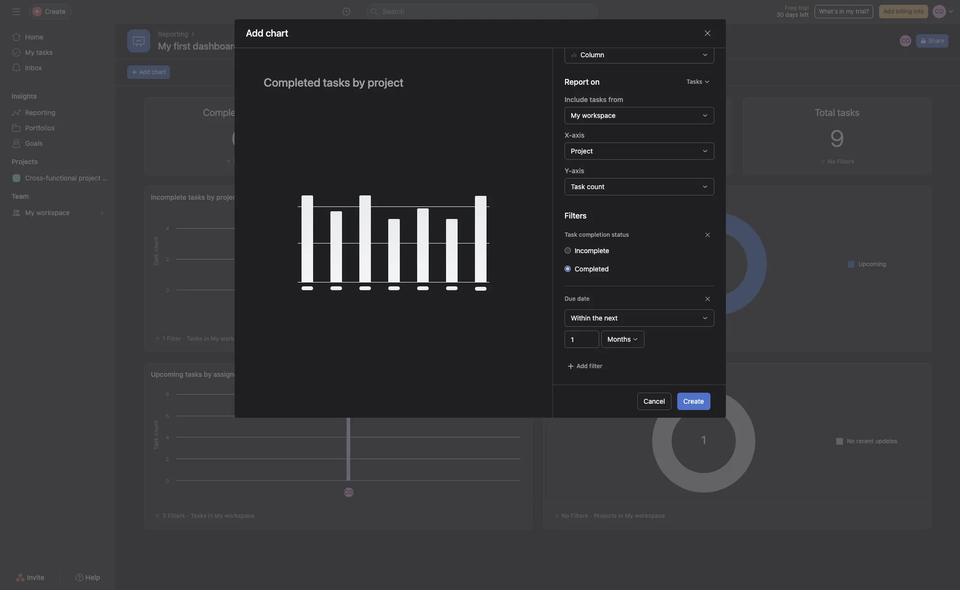 Task type: locate. For each thing, give the bounding box(es) containing it.
what's
[[819, 8, 838, 15]]

1 horizontal spatial 0 button
[[631, 125, 645, 152]]

my inside teams 'element'
[[25, 209, 34, 217]]

my workspace down include tasks from
[[571, 111, 615, 119]]

0 vertical spatial status
[[617, 193, 637, 201]]

task down y-axis
[[571, 183, 585, 191]]

add billing info button
[[879, 5, 928, 18]]

left
[[800, 11, 809, 18]]

create button
[[677, 393, 710, 411]]

add left billing
[[884, 8, 894, 15]]

co
[[902, 37, 910, 44], [344, 489, 353, 496]]

add inside dropdown button
[[577, 363, 588, 370]]

days
[[786, 11, 798, 18]]

add billing info
[[884, 8, 924, 15]]

no filters inside button
[[828, 158, 855, 165]]

add for add chart
[[139, 68, 150, 76]]

axis for y-
[[572, 167, 584, 175]]

reporting link up my first dashboard
[[158, 29, 188, 40]]

share button
[[917, 34, 949, 48]]

search list box
[[366, 4, 598, 19]]

0 vertical spatial no
[[828, 158, 836, 165]]

tasks left by project
[[188, 193, 205, 201]]

insights element
[[0, 88, 116, 153]]

my workspace inside teams 'element'
[[25, 209, 70, 217]]

1
[[233, 158, 236, 165], [632, 158, 635, 165], [162, 335, 165, 343], [562, 335, 564, 343]]

completion down count
[[579, 193, 615, 201]]

1 horizontal spatial no
[[828, 158, 836, 165]]

0 down completed tasks
[[232, 125, 246, 152]]

1 vertical spatial reporting link
[[6, 105, 110, 120]]

incomplete for incomplete tasks by project
[[151, 193, 186, 201]]

tasks button
[[682, 75, 714, 89]]

task inside dropdown button
[[571, 183, 585, 191]]

2 axis from the top
[[572, 167, 584, 175]]

1 vertical spatial task
[[564, 231, 577, 238]]

None number field
[[564, 331, 599, 348]]

projects for projects by project status
[[550, 371, 576, 379]]

0 vertical spatial reporting
[[158, 30, 188, 38]]

by
[[570, 193, 578, 201], [204, 371, 212, 379], [578, 371, 586, 379]]

0 vertical spatial projects
[[12, 158, 38, 166]]

reporting up portfolios
[[25, 108, 55, 117]]

no
[[828, 158, 836, 165], [847, 438, 855, 445], [562, 513, 569, 520]]

status left this month in the right top of the page
[[617, 193, 637, 201]]

tasks in my workspace
[[187, 335, 251, 343], [586, 335, 650, 343], [191, 513, 255, 520]]

0 horizontal spatial upcoming
[[151, 371, 183, 379]]

my workspace down team
[[25, 209, 70, 217]]

team button
[[0, 192, 29, 201]]

1 vertical spatial axis
[[572, 167, 584, 175]]

0 horizontal spatial by
[[204, 371, 212, 379]]

free
[[785, 4, 797, 12]]

1 vertical spatial completion
[[579, 231, 610, 238]]

task for task completion status
[[564, 231, 577, 238]]

0 horizontal spatial reporting
[[25, 108, 55, 117]]

tasks left from
[[590, 95, 607, 104]]

1 horizontal spatial no filters
[[828, 158, 855, 165]]

2 1 filter button from the left
[[622, 157, 653, 167]]

1 vertical spatial status
[[612, 231, 629, 238]]

1 horizontal spatial co
[[902, 37, 910, 44]]

upcoming for upcoming
[[859, 260, 886, 268]]

3
[[162, 513, 166, 520]]

reporting up my first dashboard
[[158, 30, 188, 38]]

incomplete tasks by project
[[151, 193, 239, 201]]

goals
[[25, 139, 43, 147]]

2 vertical spatial add
[[577, 363, 588, 370]]

reporting inside insights element
[[25, 108, 55, 117]]

incomplete for incomplete
[[575, 247, 609, 255]]

axis up task count at the right top of page
[[572, 167, 584, 175]]

my tasks
[[25, 48, 53, 56]]

add left chart
[[139, 68, 150, 76]]

0 down my workspace dropdown button
[[631, 125, 645, 152]]

add to starred image
[[258, 42, 265, 50]]

search button
[[366, 4, 598, 19]]

0 horizontal spatial projects
[[12, 158, 38, 166]]

my inside global "element"
[[25, 48, 34, 56]]

0 horizontal spatial 1 filter button
[[223, 157, 254, 167]]

what's in my trial?
[[819, 8, 869, 15]]

add chart
[[139, 68, 166, 76]]

add chart
[[246, 28, 288, 39]]

0 vertical spatial upcoming
[[859, 260, 886, 268]]

report on
[[564, 78, 600, 86]]

2 0 button from the left
[[631, 125, 645, 152]]

tasks down "home" at top
[[36, 48, 53, 56]]

create
[[684, 398, 704, 406]]

0 horizontal spatial incomplete
[[151, 193, 186, 201]]

0 horizontal spatial reporting link
[[6, 105, 110, 120]]

add chart button
[[127, 66, 170, 79]]

tasks for incomplete
[[188, 193, 205, 201]]

by down the add filter
[[578, 371, 586, 379]]

tasks for include
[[590, 95, 607, 104]]

projects inside dropdown button
[[12, 158, 38, 166]]

2 horizontal spatial no
[[847, 438, 855, 445]]

projects
[[12, 158, 38, 166], [550, 371, 576, 379], [594, 513, 617, 520]]

by left assignee
[[204, 371, 212, 379]]

0 for completed tasks
[[232, 125, 246, 152]]

functional
[[46, 174, 77, 182]]

1 horizontal spatial my workspace
[[571, 111, 615, 119]]

1 vertical spatial upcoming
[[151, 371, 183, 379]]

status
[[617, 193, 637, 201], [612, 231, 629, 238]]

portfolios
[[25, 124, 55, 132]]

1 horizontal spatial incomplete
[[575, 247, 609, 255]]

1 horizontal spatial add
[[577, 363, 588, 370]]

0 vertical spatial completion
[[579, 193, 615, 201]]

0 vertical spatial reporting link
[[158, 29, 188, 40]]

home
[[25, 33, 43, 41]]

status down tasks by completion status this month at the right top of page
[[612, 231, 629, 238]]

30
[[777, 11, 784, 18]]

this week
[[243, 371, 274, 379]]

1 0 from the left
[[232, 125, 246, 152]]

1 vertical spatial co
[[344, 489, 353, 496]]

0
[[232, 125, 246, 152], [631, 125, 645, 152]]

0 horizontal spatial no filters
[[562, 513, 588, 520]]

this month
[[638, 193, 672, 201]]

add for add filter
[[577, 363, 588, 370]]

reporting link
[[158, 29, 188, 40], [6, 105, 110, 120]]

0 vertical spatial add
[[884, 8, 894, 15]]

add
[[884, 8, 894, 15], [139, 68, 150, 76], [577, 363, 588, 370]]

0 button down completed tasks
[[232, 125, 246, 152]]

0 vertical spatial no filters
[[828, 158, 855, 165]]

filters
[[837, 158, 855, 165], [564, 212, 587, 220], [168, 513, 185, 520], [571, 513, 588, 520]]

include
[[564, 95, 588, 104]]

axis up project
[[572, 131, 584, 139]]

0 horizontal spatial add
[[139, 68, 150, 76]]

2 vertical spatial projects
[[594, 513, 617, 520]]

completion up completed
[[579, 231, 610, 238]]

1 filter button up by project
[[223, 157, 254, 167]]

tasks in my workspace for incomplete tasks by project
[[187, 335, 251, 343]]

0 button for completed tasks
[[232, 125, 246, 152]]

y-axis
[[564, 167, 584, 175]]

0 vertical spatial axis
[[572, 131, 584, 139]]

1 horizontal spatial upcoming
[[859, 260, 886, 268]]

1 axis from the top
[[572, 131, 584, 139]]

0 vertical spatial incomplete
[[151, 193, 186, 201]]

no filters
[[828, 158, 855, 165], [562, 513, 588, 520]]

1 vertical spatial no filters
[[562, 513, 588, 520]]

reporting link up portfolios
[[6, 105, 110, 120]]

1 horizontal spatial reporting link
[[158, 29, 188, 40]]

project
[[79, 174, 101, 182]]

tasks left assignee
[[185, 371, 202, 379]]

search
[[383, 7, 404, 15]]

0 vertical spatial task
[[571, 183, 585, 191]]

due date
[[564, 295, 590, 303]]

the
[[592, 314, 602, 322]]

2 horizontal spatial projects
[[594, 513, 617, 520]]

in
[[840, 8, 845, 15], [204, 335, 209, 343], [603, 335, 608, 343], [208, 513, 213, 520], [619, 513, 624, 520]]

tasks for my
[[36, 48, 53, 56]]

0 vertical spatial co
[[902, 37, 910, 44]]

0 button down my workspace dropdown button
[[631, 125, 645, 152]]

reporting
[[158, 30, 188, 38], [25, 108, 55, 117]]

axis
[[572, 131, 584, 139], [572, 167, 584, 175]]

0 horizontal spatial 0
[[232, 125, 246, 152]]

count
[[587, 183, 604, 191]]

add up projects by project status
[[577, 363, 588, 370]]

completed tasks
[[203, 107, 274, 118]]

projects by project status
[[550, 371, 632, 379]]

by down task count at the right top of page
[[570, 193, 578, 201]]

1 vertical spatial reporting
[[25, 108, 55, 117]]

0 horizontal spatial my workspace
[[25, 209, 70, 217]]

1 vertical spatial my workspace
[[25, 209, 70, 217]]

1 0 button from the left
[[232, 125, 246, 152]]

1 horizontal spatial 0
[[631, 125, 645, 152]]

tasks for upcoming
[[185, 371, 202, 379]]

workspace
[[582, 111, 615, 119], [36, 209, 70, 217], [221, 335, 251, 343], [620, 335, 650, 343], [225, 513, 255, 520], [635, 513, 665, 520]]

0 vertical spatial my workspace
[[571, 111, 615, 119]]

1 1 filter button from the left
[[223, 157, 254, 167]]

tasks
[[686, 78, 702, 85], [550, 193, 568, 201], [187, 335, 203, 343], [586, 335, 602, 343], [191, 513, 206, 520]]

1 vertical spatial projects
[[550, 371, 576, 379]]

billing
[[896, 8, 912, 15]]

0 horizontal spatial 0 button
[[232, 125, 246, 152]]

what's in my trial? button
[[815, 5, 874, 18]]

1 horizontal spatial 1 filter button
[[622, 157, 653, 167]]

1 vertical spatial add
[[139, 68, 150, 76]]

1 horizontal spatial by
[[570, 193, 578, 201]]

tasks
[[36, 48, 53, 56], [590, 95, 607, 104], [188, 193, 205, 201], [185, 371, 202, 379]]

2 0 from the left
[[631, 125, 645, 152]]

my workspace button
[[564, 107, 714, 124]]

Completed radio
[[564, 266, 571, 272]]

1 filter button for completed tasks
[[223, 157, 254, 167]]

completion
[[579, 193, 615, 201], [579, 231, 610, 238]]

task up incomplete option
[[564, 231, 577, 238]]

assignee
[[213, 371, 242, 379]]

2 horizontal spatial by
[[578, 371, 586, 379]]

incomplete
[[151, 193, 186, 201], [575, 247, 609, 255]]

1 filter button up the task count dropdown button
[[622, 157, 653, 167]]

1 horizontal spatial projects
[[550, 371, 576, 379]]

2 horizontal spatial add
[[884, 8, 894, 15]]

co button
[[899, 34, 913, 48]]

free trial 30 days left
[[777, 4, 809, 18]]

1 vertical spatial incomplete
[[575, 247, 609, 255]]

1 vertical spatial no
[[847, 438, 855, 445]]

by for tasks
[[570, 193, 578, 201]]

tasks inside global "element"
[[36, 48, 53, 56]]

0 horizontal spatial no
[[562, 513, 569, 520]]



Task type: vqa. For each thing, say whether or not it's contained in the screenshot.
'At Mention' icon at bottom left
no



Task type: describe. For each thing, give the bounding box(es) containing it.
invite
[[27, 574, 44, 582]]

task count button
[[564, 178, 714, 196]]

x-
[[564, 131, 572, 139]]

months button
[[601, 331, 645, 348]]

Incomplete radio
[[564, 248, 571, 254]]

cancel
[[644, 398, 665, 406]]

9 button
[[830, 125, 844, 152]]

close image
[[704, 30, 711, 37]]

project
[[571, 147, 593, 155]]

show options image
[[244, 42, 252, 50]]

completed
[[575, 265, 609, 273]]

in inside button
[[840, 8, 845, 15]]

overdue tasks
[[607, 107, 668, 118]]

updates
[[876, 438, 898, 445]]

due
[[564, 295, 576, 303]]

projects for projects
[[12, 158, 38, 166]]

team
[[12, 192, 29, 200]]

hide sidebar image
[[13, 8, 20, 15]]

tasks by completion status this month
[[550, 193, 672, 201]]

project status
[[588, 371, 632, 379]]

axis for x-
[[572, 131, 584, 139]]

x-axis
[[564, 131, 584, 139]]

portfolios link
[[6, 120, 110, 136]]

inbox
[[25, 64, 42, 72]]

co inside button
[[902, 37, 910, 44]]

from
[[608, 95, 623, 104]]

include tasks from
[[564, 95, 623, 104]]

workspace inside dropdown button
[[582, 111, 615, 119]]

cross-functional project plan link
[[6, 171, 116, 186]]

inbox link
[[6, 60, 110, 76]]

projects in my workspace
[[594, 513, 665, 520]]

0 button for overdue tasks
[[631, 125, 645, 152]]

cross-
[[25, 174, 46, 182]]

recent
[[857, 438, 874, 445]]

in for project status
[[619, 513, 624, 520]]

no recent updates
[[847, 438, 898, 445]]

9
[[830, 125, 844, 152]]

projects for projects in my workspace
[[594, 513, 617, 520]]

y-
[[564, 167, 572, 175]]

report image
[[133, 35, 145, 47]]

home link
[[6, 29, 110, 45]]

workspace inside teams 'element'
[[36, 209, 70, 217]]

column
[[580, 51, 604, 59]]

Completed tasks by project text field
[[258, 71, 529, 93]]

task count
[[571, 183, 604, 191]]

months
[[607, 335, 631, 344]]

2 vertical spatial no
[[562, 513, 569, 520]]

project button
[[564, 143, 714, 160]]

no filters button
[[818, 157, 857, 167]]

next
[[604, 314, 618, 322]]

first dashboard
[[174, 40, 239, 52]]

trial?
[[856, 8, 869, 15]]

1 filter button for overdue tasks
[[622, 157, 653, 167]]

filter
[[589, 363, 602, 370]]

projects button
[[0, 157, 38, 167]]

0 horizontal spatial co
[[344, 489, 353, 496]]

in for by project
[[204, 335, 209, 343]]

add filter
[[577, 363, 602, 370]]

no inside button
[[828, 158, 836, 165]]

insights
[[12, 92, 37, 100]]

a button to remove the filter image
[[705, 232, 710, 238]]

my tasks link
[[6, 45, 110, 60]]

by for projects
[[578, 371, 586, 379]]

0 for overdue tasks
[[631, 125, 645, 152]]

within
[[571, 314, 591, 322]]

upcoming for upcoming tasks by assignee this week
[[151, 371, 183, 379]]

tasks inside dropdown button
[[686, 78, 702, 85]]

global element
[[0, 24, 116, 81]]

goals link
[[6, 136, 110, 151]]

cancel button
[[638, 393, 671, 411]]

projects element
[[0, 153, 116, 188]]

info
[[914, 8, 924, 15]]

add for add billing info
[[884, 8, 894, 15]]

task completion status
[[564, 231, 629, 238]]

cross-functional project plan
[[25, 174, 116, 182]]

task for task count
[[571, 183, 585, 191]]

my first dashboard
[[158, 40, 239, 52]]

teams element
[[0, 188, 116, 223]]

plan
[[102, 174, 116, 182]]

within the next button
[[564, 310, 714, 327]]

upcoming tasks by assignee this week
[[151, 371, 274, 379]]

invite button
[[9, 570, 51, 587]]

my inside dropdown button
[[571, 111, 580, 119]]

chart
[[152, 68, 166, 76]]

filters inside button
[[837, 158, 855, 165]]

in for by
[[208, 513, 213, 520]]

date
[[577, 295, 590, 303]]

insights button
[[0, 92, 37, 101]]

tasks in my workspace for upcoming tasks by assignee this week
[[191, 513, 255, 520]]

total tasks
[[815, 107, 860, 118]]

my workspace inside dropdown button
[[571, 111, 615, 119]]

trial
[[799, 4, 809, 12]]

within the next
[[571, 314, 618, 322]]

share
[[929, 37, 944, 44]]

add filter button
[[564, 360, 605, 373]]

my
[[846, 8, 854, 15]]

column button
[[564, 46, 714, 64]]

a button to remove the filter image
[[705, 296, 710, 302]]

by project
[[207, 193, 239, 201]]

1 horizontal spatial reporting
[[158, 30, 188, 38]]



